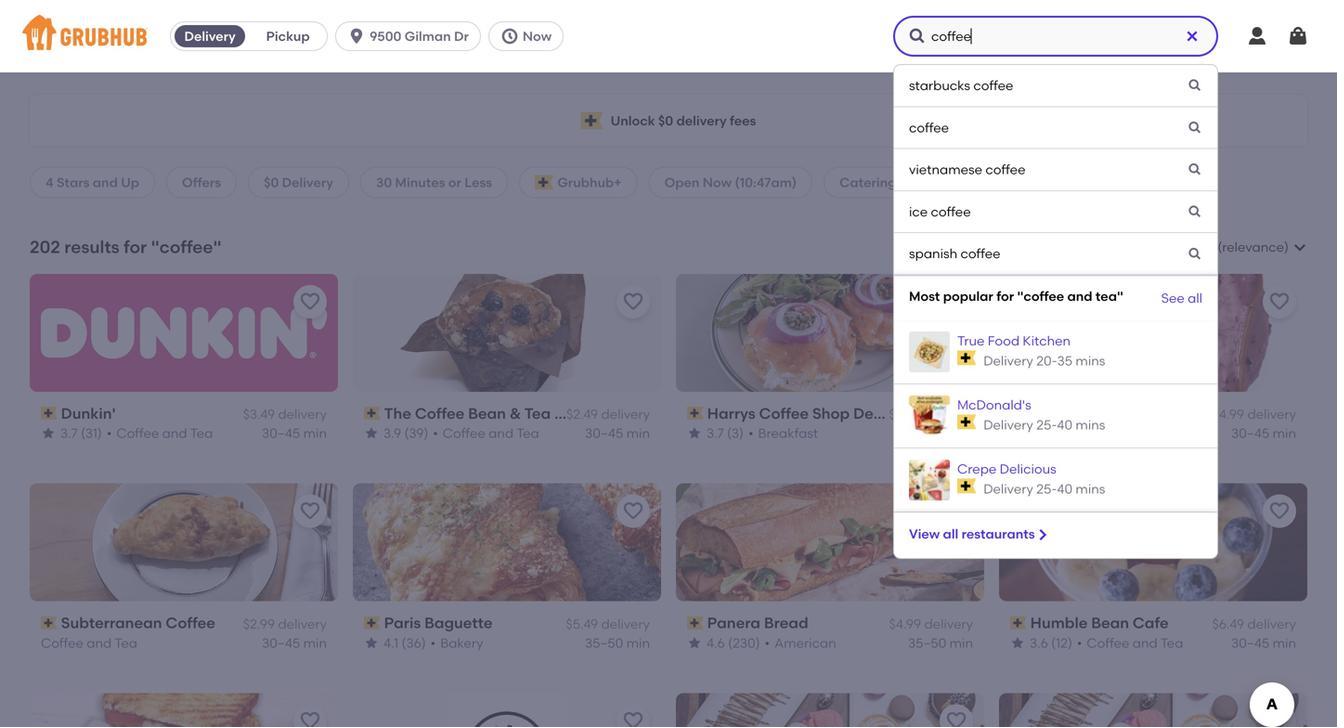 Task type: describe. For each thing, give the bounding box(es) containing it.
$4.99 for bread
[[889, 616, 921, 632]]

35–50 min for paris baguette
[[585, 635, 650, 651]]

30–45 for the coffee bean & tea leaf
[[585, 425, 623, 441]]

for for results
[[124, 237, 147, 257]]

ice
[[909, 204, 928, 220]]

save this restaurant image for sidecar doughnuts & coffee (del mar)
[[1269, 291, 1291, 313]]

humble bean cafe
[[1031, 614, 1169, 632]]

202 results for "coffee"
[[30, 237, 222, 257]]

3.7 (31)
[[60, 425, 102, 441]]

grubhub plus flag logo image for crepe delicious
[[958, 479, 976, 494]]

unlock $0 delivery fees
[[611, 113, 756, 129]]

the coffee bean & tea leaf
[[384, 404, 587, 422]]

subscription pass image for subterranean coffee
[[41, 617, 57, 630]]

25- for crepe delicious
[[1037, 481, 1057, 497]]

popular
[[943, 288, 994, 304]]

30–45 min for the coffee bean & tea leaf
[[585, 425, 650, 441]]

subterranean coffee
[[61, 614, 215, 632]]

shop
[[813, 404, 850, 422]]

star icon image for panera bread
[[687, 636, 702, 651]]

mar
[[881, 404, 910, 422]]

mcdonald's
[[958, 397, 1032, 413]]

star icon image for the coffee bean & tea leaf
[[364, 426, 379, 441]]

dr
[[454, 28, 469, 44]]

4.6 (230)
[[707, 635, 760, 651]]

most
[[909, 288, 940, 304]]

all for see
[[1188, 290, 1203, 306]]

• coffee and tea for sidecar doughnuts & coffee (del mar)
[[1081, 425, 1187, 441]]

save this restaurant image for harrys coffee shop del mar
[[946, 291, 968, 313]]

coffee up • breakfast
[[759, 404, 809, 422]]

$2.49
[[567, 406, 598, 422]]

1 list box from the left
[[0, 64, 1337, 727]]

sidecar
[[1031, 404, 1087, 422]]

(3)
[[727, 425, 744, 441]]

35
[[1058, 353, 1073, 369]]

min for paris baguette
[[627, 635, 650, 651]]

subscription pass image for dunkin'
[[41, 407, 57, 420]]

• for harrys coffee shop del mar
[[749, 425, 754, 441]]

sidecar doughnuts & coffee (del mar)
[[1031, 404, 1310, 422]]

grubhub plus flag logo image for true food kitchen
[[958, 351, 976, 365]]

1 horizontal spatial $0
[[658, 113, 674, 129]]

35–50 min for panera bread
[[908, 635, 973, 651]]

coffee for spanish coffee
[[961, 246, 1001, 262]]

crepe delicious
[[958, 461, 1057, 477]]

restaurants
[[962, 526, 1035, 542]]

2 & from the left
[[1174, 404, 1186, 422]]

3.7 for harrys coffee shop del mar
[[707, 425, 724, 441]]

$6.49
[[1213, 616, 1245, 632]]

unlock
[[611, 113, 655, 129]]

30–45 min for subterranean coffee
[[262, 635, 327, 651]]

40–55 min
[[908, 425, 973, 441]]

dunkin'
[[61, 404, 116, 422]]

$4.99 delivery for sidecar doughnuts & coffee (del mar)
[[1213, 406, 1297, 422]]

4.1 (36)
[[384, 635, 426, 651]]

$6.49 delivery
[[1213, 616, 1297, 632]]

delivery for true food kitchen
[[984, 353, 1034, 369]]

star icon image for sidecar doughnuts & coffee (del mar)
[[1011, 426, 1025, 441]]

30–45 for humble bean cafe
[[1232, 635, 1270, 651]]

stars
[[57, 174, 90, 190]]

tea for sidecar doughnuts & coffee (del mar)
[[1165, 425, 1187, 441]]

view all restaurants
[[909, 526, 1035, 542]]

• for dunkin'
[[107, 425, 112, 441]]

main navigation navigation
[[0, 0, 1337, 727]]

$2.49 delivery
[[567, 406, 650, 422]]

delivery for dunkin'
[[278, 406, 327, 422]]

30–45 for subterranean coffee
[[262, 635, 300, 651]]

0 horizontal spatial bean
[[468, 404, 506, 422]]

grubhub+
[[558, 174, 622, 190]]

vietnamese coffee
[[909, 162, 1026, 177]]

mins for true food kitchen
[[1076, 353, 1106, 369]]

20-
[[1037, 353, 1058, 369]]

mins for mcdonald's
[[1076, 417, 1106, 433]]

star icon image for dunkin'
[[41, 426, 56, 441]]

true food kitchen image
[[909, 332, 950, 373]]

$4.99 for doughnuts
[[1213, 406, 1245, 422]]

star icon image for humble bean cafe
[[1011, 636, 1025, 651]]

starbucks
[[909, 78, 971, 93]]

tea for humble bean cafe
[[1161, 635, 1184, 651]]

delivery for paris baguette
[[601, 616, 650, 632]]

paris baguette
[[384, 614, 493, 632]]

mcdonald's image
[[909, 396, 950, 437]]

coffee left (del
[[1189, 404, 1239, 422]]

ice coffee
[[909, 204, 971, 220]]

panera bread
[[707, 614, 809, 632]]

star icon image for harrys coffee shop del mar
[[687, 426, 702, 441]]

0 horizontal spatial $0
[[264, 174, 279, 190]]

breakfast
[[758, 425, 818, 441]]

see all
[[1162, 290, 1203, 306]]

1 horizontal spatial bean
[[1092, 614, 1129, 632]]

coffee down "subterranean"
[[41, 635, 84, 651]]

star icon image for paris baguette
[[364, 636, 379, 651]]

baguette
[[425, 614, 493, 632]]

min for sidecar doughnuts & coffee (del mar)
[[1273, 425, 1297, 441]]

(31)
[[81, 425, 102, 441]]

leaf
[[555, 404, 587, 422]]

del
[[854, 404, 878, 422]]

(10:47am)
[[735, 174, 797, 190]]

tea"
[[1096, 288, 1124, 304]]

cafe
[[1133, 614, 1169, 632]]

save this restaurant image for humble bean cafe
[[1269, 500, 1291, 523]]

crepe
[[958, 461, 997, 477]]

• bakery
[[431, 635, 483, 651]]

4.6 for panera bread
[[707, 635, 725, 651]]

grubhub plus flag logo image for mcdonald's
[[958, 415, 976, 429]]

see all link
[[1162, 289, 1203, 308]]

3.6
[[1030, 635, 1048, 651]]

delivery for sidecar doughnuts & coffee (del mar)
[[1248, 406, 1297, 422]]

4 stars and up
[[46, 174, 139, 190]]

coffee right (31)
[[116, 425, 159, 441]]

vietnamese
[[909, 162, 983, 177]]

open now (10:47am)
[[665, 174, 797, 190]]

4.6 (80)
[[1030, 425, 1076, 441]]

4
[[46, 174, 54, 190]]

bakery
[[440, 635, 483, 651]]

delicious
[[1000, 461, 1057, 477]]

paris
[[384, 614, 421, 632]]

or
[[448, 174, 462, 190]]

delivery inside button
[[184, 28, 236, 44]]

(del
[[1243, 404, 1272, 422]]

food
[[988, 333, 1020, 349]]

• breakfast
[[749, 425, 818, 441]]

202
[[30, 237, 60, 257]]

true
[[958, 333, 985, 349]]

american
[[775, 635, 837, 651]]

(36)
[[402, 635, 426, 651]]

view
[[909, 526, 940, 542]]

delivery 25-40 mins for crepe delicious
[[984, 481, 1106, 497]]

list box inside main navigation navigation
[[894, 64, 1219, 559]]

$5.49 for harrys coffee shop del mar
[[889, 406, 921, 422]]

• coffee and tea for dunkin'
[[107, 425, 213, 441]]

• for sidecar doughnuts & coffee (del mar)
[[1081, 425, 1086, 441]]

grubhub plus flag logo image left the "unlock" on the top of page
[[581, 112, 603, 130]]



Task type: locate. For each thing, give the bounding box(es) containing it.
1 mins from the top
[[1076, 353, 1106, 369]]

grubhub plus flag logo image down true
[[958, 351, 976, 365]]

grubhub plus flag logo image left grubhub+
[[535, 175, 554, 190]]

delivery for the coffee bean & tea leaf
[[601, 406, 650, 422]]

svg image
[[1287, 25, 1310, 47], [347, 27, 366, 46], [501, 27, 519, 46], [1185, 29, 1200, 44], [1188, 120, 1203, 135], [1188, 204, 1203, 219], [1188, 246, 1203, 261]]

• right the (39)
[[433, 425, 438, 441]]

$4.99 down view
[[889, 616, 921, 632]]

25- for mcdonald's
[[1037, 417, 1057, 433]]

0 vertical spatial bean
[[468, 404, 506, 422]]

2 delivery 25-40 mins from the top
[[984, 481, 1106, 497]]

9500 gilman dr
[[370, 28, 469, 44]]

subscription pass image for paris baguette
[[364, 617, 381, 630]]

delivery left pickup button
[[184, 28, 236, 44]]

• right (80)
[[1081, 425, 1086, 441]]

1 vertical spatial save this restaurant image
[[1269, 500, 1291, 523]]

9500
[[370, 28, 402, 44]]

3.9 (39)
[[384, 425, 428, 441]]

save this restaurant image for dunkin'
[[299, 291, 321, 313]]

subscription pass image for humble bean cafe
[[1011, 617, 1027, 630]]

1 vertical spatial for
[[997, 288, 1014, 304]]

save this restaurant image
[[299, 291, 321, 313], [946, 291, 968, 313], [1269, 291, 1291, 313], [299, 500, 321, 523], [622, 500, 645, 523], [946, 500, 968, 523], [299, 710, 321, 727], [622, 710, 645, 727], [946, 710, 968, 727]]

$3.49
[[243, 406, 275, 422]]

subscription pass image
[[41, 407, 57, 420], [364, 407, 381, 420], [1011, 407, 1027, 420], [41, 617, 57, 630], [364, 617, 381, 630], [1011, 617, 1027, 630]]

0 horizontal spatial all
[[943, 526, 959, 542]]

coffee
[[415, 404, 465, 422], [759, 404, 809, 422], [1189, 404, 1239, 422], [116, 425, 159, 441], [443, 425, 486, 441], [1091, 425, 1133, 441], [166, 614, 215, 632], [41, 635, 84, 651], [1087, 635, 1130, 651]]

• for paris baguette
[[431, 635, 436, 651]]

fees
[[730, 113, 756, 129]]

2 vertical spatial save this restaurant image
[[1269, 710, 1291, 727]]

coffee right ice
[[931, 204, 971, 220]]

subscription pass image left paris in the left of the page
[[364, 617, 381, 630]]

40 for crepe delicious
[[1057, 481, 1073, 497]]

1 35–50 min from the left
[[585, 635, 650, 651]]

1 vertical spatial all
[[943, 526, 959, 542]]

delivery down food
[[984, 353, 1034, 369]]

spanish coffee
[[909, 246, 1001, 262]]

tea for dunkin'
[[190, 425, 213, 441]]

delivery 25-40 mins up delicious
[[984, 417, 1106, 433]]

1 horizontal spatial $5.49
[[889, 406, 921, 422]]

subterranean
[[61, 614, 162, 632]]

0 vertical spatial now
[[523, 28, 552, 44]]

30–45 min down $3.49 delivery
[[262, 425, 327, 441]]

1 horizontal spatial 35–50 min
[[908, 635, 973, 651]]

0 vertical spatial delivery 25-40 mins
[[984, 417, 1106, 433]]

star icon image left 3.7 (3)
[[687, 426, 702, 441]]

save this restaurant image
[[622, 291, 645, 313], [1269, 500, 1291, 523], [1269, 710, 1291, 727]]

subscription pass image left sidecar
[[1011, 407, 1027, 420]]

1 vertical spatial mins
[[1076, 417, 1106, 433]]

3 mins from the top
[[1076, 481, 1106, 497]]

delivery 25-40 mins down delicious
[[984, 481, 1106, 497]]

1 vertical spatial $5.49
[[566, 616, 598, 632]]

$5.49 delivery for paris baguette
[[566, 616, 650, 632]]

coffee for starbucks coffee
[[974, 78, 1014, 93]]

Search for food, convenience, alcohol... search field
[[894, 16, 1219, 57]]

30–45 min down $2.49 delivery at bottom left
[[585, 425, 650, 441]]

30–45 min
[[262, 425, 327, 441], [585, 425, 650, 441], [1232, 425, 1297, 441], [262, 635, 327, 651], [1232, 635, 1297, 651]]

0 vertical spatial 4.6
[[1030, 425, 1048, 441]]

0 horizontal spatial $5.49 delivery
[[566, 616, 650, 632]]

4.6 down the panera
[[707, 635, 725, 651]]

coffee right starbucks
[[974, 78, 1014, 93]]

(39)
[[404, 425, 428, 441]]

30–45 min down $6.49 delivery on the right of page
[[1232, 635, 1297, 651]]

0 vertical spatial $4.99 delivery
[[1213, 406, 1297, 422]]

coffee right vietnamese
[[986, 162, 1026, 177]]

4.6
[[1030, 425, 1048, 441], [707, 635, 725, 651]]

1 vertical spatial $4.99 delivery
[[889, 616, 973, 632]]

$2.99 delivery
[[243, 616, 327, 632]]

star icon image left the 4.6 (230)
[[687, 636, 702, 651]]

delivery for crepe delicious
[[984, 481, 1034, 497]]

2 vertical spatial mins
[[1076, 481, 1106, 497]]

• right (12)
[[1077, 635, 1082, 651]]

0 vertical spatial $5.49 delivery
[[889, 406, 973, 422]]

• coffee and tea down the coffee bean & tea leaf
[[433, 425, 539, 441]]

• for panera bread
[[765, 635, 770, 651]]

2 35–50 min from the left
[[908, 635, 973, 651]]

25- down delicious
[[1037, 481, 1057, 497]]

30–45 down (del
[[1232, 425, 1270, 441]]

0 vertical spatial 40
[[1057, 417, 1073, 433]]

(12)
[[1052, 635, 1073, 651]]

starbucks coffee
[[909, 78, 1014, 93]]

1 vertical spatial 4.6
[[707, 635, 725, 651]]

"coffee
[[1017, 288, 1065, 304]]

now
[[523, 28, 552, 44], [703, 174, 732, 190]]

0 horizontal spatial $4.99
[[889, 616, 921, 632]]

and right (31)
[[162, 425, 187, 441]]

star icon image left 4.6 (80)
[[1011, 426, 1025, 441]]

1 35–50 from the left
[[585, 635, 623, 651]]

bean
[[468, 404, 506, 422], [1092, 614, 1129, 632]]

35–50 min
[[585, 635, 650, 651], [908, 635, 973, 651]]

1 horizontal spatial $4.99
[[1213, 406, 1245, 422]]

$4.99 delivery
[[1213, 406, 1297, 422], [889, 616, 973, 632]]

tea for the coffee bean & tea leaf
[[517, 425, 539, 441]]

• american
[[765, 635, 837, 651]]

0 horizontal spatial for
[[124, 237, 147, 257]]

coffee down the coffee bean & tea leaf
[[443, 425, 486, 441]]

for for popular
[[997, 288, 1014, 304]]

1 3.7 from the left
[[60, 425, 78, 441]]

• coffee and tea
[[107, 425, 213, 441], [433, 425, 539, 441], [1081, 425, 1187, 441], [1077, 635, 1184, 651]]

$5.49 delivery for harrys coffee shop del mar
[[889, 406, 973, 422]]

1 vertical spatial bean
[[1092, 614, 1129, 632]]

30–45 min for dunkin'
[[262, 425, 327, 441]]

40 for mcdonald's
[[1057, 417, 1073, 433]]

results
[[64, 237, 120, 257]]

for left "coffee
[[997, 288, 1014, 304]]

25- up delicious
[[1037, 417, 1057, 433]]

subscription pass image left the harrys
[[687, 407, 704, 420]]

1 25- from the top
[[1037, 417, 1057, 433]]

grubhub plus flag logo image down mcdonald's at the bottom right of the page
[[958, 415, 976, 429]]

min for the coffee bean & tea leaf
[[627, 425, 650, 441]]

star icon image left "3.6"
[[1011, 636, 1025, 651]]

3.9
[[384, 425, 401, 441]]

most popular for "coffee and tea"
[[909, 288, 1124, 304]]

3.6 (12)
[[1030, 635, 1073, 651]]

min for panera bread
[[950, 635, 973, 651]]

$0 right the "unlock" on the top of page
[[658, 113, 674, 129]]

$3.49 delivery
[[243, 406, 327, 422]]

and down the coffee bean & tea leaf
[[489, 425, 514, 441]]

• right (31)
[[107, 425, 112, 441]]

4.6 left (80)
[[1030, 425, 1048, 441]]

30–45 min down (del
[[1232, 425, 1297, 441]]

0 vertical spatial for
[[124, 237, 147, 257]]

min
[[303, 425, 327, 441], [627, 425, 650, 441], [950, 425, 973, 441], [1273, 425, 1297, 441], [303, 635, 327, 651], [627, 635, 650, 651], [950, 635, 973, 651], [1273, 635, 1297, 651]]

30–45 down $6.49 delivery on the right of page
[[1232, 635, 1270, 651]]

delivery for harrys coffee shop del mar
[[925, 406, 973, 422]]

30–45 min for sidecar doughnuts & coffee (del mar)
[[1232, 425, 1297, 441]]

coffee for ice coffee
[[931, 204, 971, 220]]

subscription pass image
[[687, 407, 704, 420], [687, 617, 704, 630]]

bread
[[764, 614, 809, 632]]

0 horizontal spatial &
[[510, 404, 521, 422]]

svg image inside now button
[[501, 27, 519, 46]]

1 horizontal spatial $5.49 delivery
[[889, 406, 973, 422]]

2 25- from the top
[[1037, 481, 1057, 497]]

"coffee"
[[151, 237, 222, 257]]

coffee down humble bean cafe at the right of the page
[[1087, 635, 1130, 651]]

0 vertical spatial mins
[[1076, 353, 1106, 369]]

$4.99 left mar)
[[1213, 406, 1245, 422]]

9500 gilman dr button
[[335, 21, 488, 51]]

min for humble bean cafe
[[1273, 635, 1297, 651]]

1 vertical spatial $4.99
[[889, 616, 921, 632]]

4.6 for sidecar doughnuts & coffee (del mar)
[[1030, 425, 1048, 441]]

&
[[510, 404, 521, 422], [1174, 404, 1186, 422]]

delivery down mcdonald's at the bottom right of the page
[[984, 417, 1034, 433]]

subscription pass image left humble
[[1011, 617, 1027, 630]]

open
[[665, 174, 700, 190]]

$2.99
[[243, 616, 275, 632]]

svg image
[[1246, 25, 1269, 47], [908, 27, 927, 46], [1188, 78, 1203, 93], [1188, 162, 1203, 177], [1035, 528, 1050, 543]]

0 vertical spatial subscription pass image
[[687, 407, 704, 420]]

0 vertical spatial $0
[[658, 113, 674, 129]]

minutes
[[395, 174, 445, 190]]

1 horizontal spatial 4.6
[[1030, 425, 1048, 441]]

2 subscription pass image from the top
[[687, 617, 704, 630]]

delivery for panera bread
[[925, 616, 973, 632]]

1 horizontal spatial 3.7
[[707, 425, 724, 441]]

1 horizontal spatial &
[[1174, 404, 1186, 422]]

30–45 for sidecar doughnuts & coffee (del mar)
[[1232, 425, 1270, 441]]

30–45 for dunkin'
[[262, 425, 300, 441]]

kitchen
[[1023, 333, 1071, 349]]

30–45 down $3.49 delivery
[[262, 425, 300, 441]]

delivery button
[[171, 21, 249, 51]]

0 vertical spatial $5.49
[[889, 406, 921, 422]]

0 horizontal spatial $4.99 delivery
[[889, 616, 973, 632]]

the
[[384, 404, 411, 422]]

30–45 down the $2.99 delivery
[[262, 635, 300, 651]]

for right results
[[124, 237, 147, 257]]

0 vertical spatial save this restaurant image
[[622, 291, 645, 313]]

harrys coffee shop del mar
[[707, 404, 910, 422]]

solomon bagels and donuts logo image
[[448, 693, 566, 727]]

1 vertical spatial $5.49 delivery
[[566, 616, 650, 632]]

1 vertical spatial 25-
[[1037, 481, 1057, 497]]

grubhub plus flag logo image
[[581, 112, 603, 130], [535, 175, 554, 190], [958, 351, 976, 365], [958, 415, 976, 429], [958, 479, 976, 494]]

2 3.7 from the left
[[707, 425, 724, 441]]

all right view
[[943, 526, 959, 542]]

0 horizontal spatial $5.49
[[566, 616, 598, 632]]

coffee up popular
[[961, 246, 1001, 262]]

save this restaurant image for panera bread
[[946, 500, 968, 523]]

pickup
[[266, 28, 310, 44]]

delivery for mcdonald's
[[984, 417, 1034, 433]]

subscription pass image for harrys coffee shop del mar
[[687, 407, 704, 420]]

coffee down starbucks
[[909, 120, 949, 135]]

pickup button
[[249, 21, 327, 51]]

& right the doughnuts
[[1174, 404, 1186, 422]]

and left up
[[93, 174, 118, 190]]

crepe delicious image
[[909, 460, 950, 501]]

1 horizontal spatial for
[[997, 288, 1014, 304]]

delivery
[[184, 28, 236, 44], [282, 174, 333, 190], [984, 353, 1034, 369], [984, 417, 1034, 433], [984, 481, 1034, 497]]

subscription pass image left the at the left of the page
[[364, 407, 381, 420]]

and down "subterranean"
[[87, 635, 112, 651]]

and inside list box
[[1068, 288, 1093, 304]]

subscription pass image for sidecar doughnuts & coffee (del mar)
[[1011, 407, 1027, 420]]

$5.49 delivery
[[889, 406, 973, 422], [566, 616, 650, 632]]

$5.49 for paris baguette
[[566, 616, 598, 632]]

true food kitchen
[[958, 333, 1071, 349]]

delivery 25-40 mins for mcdonald's
[[984, 417, 1106, 433]]

0 vertical spatial 25-
[[1037, 417, 1057, 433]]

tea
[[525, 404, 551, 422], [190, 425, 213, 441], [517, 425, 539, 441], [1165, 425, 1187, 441], [115, 635, 137, 651], [1161, 635, 1184, 651]]

1 40 from the top
[[1057, 417, 1073, 433]]

subscription pass image for the coffee bean & tea leaf
[[364, 407, 381, 420]]

0 horizontal spatial 4.6
[[707, 635, 725, 651]]

• coffee and tea for the coffee bean & tea leaf
[[433, 425, 539, 441]]

subscription pass image up coffee and tea
[[41, 617, 57, 630]]

• coffee and tea for humble bean cafe
[[1077, 635, 1184, 651]]

svg image inside 9500 gilman dr button
[[347, 27, 366, 46]]

$5.49
[[889, 406, 921, 422], [566, 616, 598, 632]]

less
[[465, 174, 492, 190]]

spanish
[[909, 246, 958, 262]]

• for humble bean cafe
[[1077, 635, 1082, 651]]

all right see
[[1188, 290, 1203, 306]]

35–50 for paris baguette
[[585, 635, 623, 651]]

1 horizontal spatial all
[[1188, 290, 1203, 306]]

1 subscription pass image from the top
[[687, 407, 704, 420]]

coffee for vietnamese coffee
[[986, 162, 1026, 177]]

harrys
[[707, 404, 756, 422]]

and down cafe
[[1133, 635, 1158, 651]]

35–50
[[585, 635, 623, 651], [908, 635, 947, 651]]

delivery for humble bean cafe
[[1248, 616, 1297, 632]]

delivery down crepe delicious
[[984, 481, 1034, 497]]

• right (36)
[[431, 635, 436, 651]]

3.7 (3)
[[707, 425, 744, 441]]

3.7 left (3)
[[707, 425, 724, 441]]

coffee up the (39)
[[415, 404, 465, 422]]

30–45 down $2.49 delivery at bottom left
[[585, 425, 623, 441]]

3.7 left (31)
[[60, 425, 78, 441]]

0 horizontal spatial 35–50
[[585, 635, 623, 651]]

• for the coffee bean & tea leaf
[[433, 425, 438, 441]]

1 delivery 25-40 mins from the top
[[984, 417, 1106, 433]]

1 & from the left
[[510, 404, 521, 422]]

for inside main navigation navigation
[[997, 288, 1014, 304]]

coffee left $2.99
[[166, 614, 215, 632]]

star icon image left 4.1
[[364, 636, 379, 651]]

40 down 35 on the right of the page
[[1057, 417, 1073, 433]]

all for view
[[943, 526, 959, 542]]

30–45
[[262, 425, 300, 441], [585, 425, 623, 441], [1232, 425, 1270, 441], [262, 635, 300, 651], [1232, 635, 1270, 651]]

save this restaurant image for paris baguette
[[622, 500, 645, 523]]

now right open
[[703, 174, 732, 190]]

& left "leaf"
[[510, 404, 521, 422]]

mins for crepe delicious
[[1076, 481, 1106, 497]]

now right dr
[[523, 28, 552, 44]]

mar)
[[1276, 404, 1310, 422]]

humble
[[1031, 614, 1088, 632]]

0 vertical spatial all
[[1188, 290, 1203, 306]]

see
[[1162, 290, 1185, 306]]

doughnuts
[[1091, 404, 1171, 422]]

30–45 min down the $2.99 delivery
[[262, 635, 327, 651]]

subscription pass image left the panera
[[687, 617, 704, 630]]

coffee down the doughnuts
[[1091, 425, 1133, 441]]

subscription pass image left dunkin'
[[41, 407, 57, 420]]

2 35–50 from the left
[[908, 635, 947, 651]]

min for harrys coffee shop del mar
[[950, 425, 973, 441]]

1 horizontal spatial $4.99 delivery
[[1213, 406, 1297, 422]]

0 horizontal spatial now
[[523, 28, 552, 44]]

1 vertical spatial subscription pass image
[[687, 617, 704, 630]]

bean left cafe
[[1092, 614, 1129, 632]]

$4.99 delivery for panera bread
[[889, 616, 973, 632]]

35–50 for panera bread
[[908, 635, 947, 651]]

30–45 min for humble bean cafe
[[1232, 635, 1297, 651]]

min for dunkin'
[[303, 425, 327, 441]]

panera
[[707, 614, 761, 632]]

gilman
[[405, 28, 451, 44]]

$0 right offers
[[264, 174, 279, 190]]

• right (3)
[[749, 425, 754, 441]]

2 40 from the top
[[1057, 481, 1073, 497]]

catering
[[840, 174, 897, 190]]

min for subterranean coffee
[[303, 635, 327, 651]]

save this restaurant image for the coffee bean & tea leaf
[[622, 291, 645, 313]]

1 vertical spatial delivery 25-40 mins
[[984, 481, 1106, 497]]

1 vertical spatial 40
[[1057, 481, 1073, 497]]

$0 delivery
[[264, 174, 333, 190]]

star icon image left the 3.7 (31)
[[41, 426, 56, 441]]

40
[[1057, 417, 1073, 433], [1057, 481, 1073, 497]]

• down the panera bread
[[765, 635, 770, 651]]

star icon image
[[41, 426, 56, 441], [364, 426, 379, 441], [687, 426, 702, 441], [1011, 426, 1025, 441], [364, 636, 379, 651], [687, 636, 702, 651], [1011, 636, 1025, 651]]

and left tea"
[[1068, 288, 1093, 304]]

and down the doughnuts
[[1137, 425, 1162, 441]]

1 horizontal spatial now
[[703, 174, 732, 190]]

2 mins from the top
[[1076, 417, 1106, 433]]

40 down (80)
[[1057, 481, 1073, 497]]

delivery
[[677, 113, 727, 129], [278, 406, 327, 422], [601, 406, 650, 422], [925, 406, 973, 422], [1248, 406, 1297, 422], [278, 616, 327, 632], [601, 616, 650, 632], [925, 616, 973, 632], [1248, 616, 1297, 632]]

• coffee and tea down the doughnuts
[[1081, 425, 1187, 441]]

0 horizontal spatial 3.7
[[60, 425, 78, 441]]

grubhub plus flag logo image down crepe
[[958, 479, 976, 494]]

1 horizontal spatial 35–50
[[908, 635, 947, 651]]

• coffee and tea right (31)
[[107, 425, 213, 441]]

delivery for subterranean coffee
[[278, 616, 327, 632]]

and
[[93, 174, 118, 190], [1068, 288, 1093, 304], [162, 425, 187, 441], [489, 425, 514, 441], [1137, 425, 1162, 441], [87, 635, 112, 651], [1133, 635, 1158, 651]]

list box
[[0, 64, 1337, 727], [894, 64, 1219, 559]]

3.7 for dunkin'
[[60, 425, 78, 441]]

1 vertical spatial $0
[[264, 174, 279, 190]]

2 list box from the left
[[894, 64, 1219, 559]]

$4.99
[[1213, 406, 1245, 422], [889, 616, 921, 632]]

star icon image left 3.9
[[364, 426, 379, 441]]

for
[[124, 237, 147, 257], [997, 288, 1014, 304]]

0 vertical spatial $4.99
[[1213, 406, 1245, 422]]

save this restaurant image for subterranean coffee
[[299, 500, 321, 523]]

delivery left 30
[[282, 174, 333, 190]]

1 vertical spatial now
[[703, 174, 732, 190]]

• coffee and tea down cafe
[[1077, 635, 1184, 651]]

delivery 25-40 mins
[[984, 417, 1106, 433], [984, 481, 1106, 497]]

30
[[376, 174, 392, 190]]

bean left "leaf"
[[468, 404, 506, 422]]

subscription pass image for panera bread
[[687, 617, 704, 630]]

now inside button
[[523, 28, 552, 44]]

0 horizontal spatial 35–50 min
[[585, 635, 650, 651]]



Task type: vqa. For each thing, say whether or not it's contained in the screenshot.
CREPE DELICIOUS icon
yes



